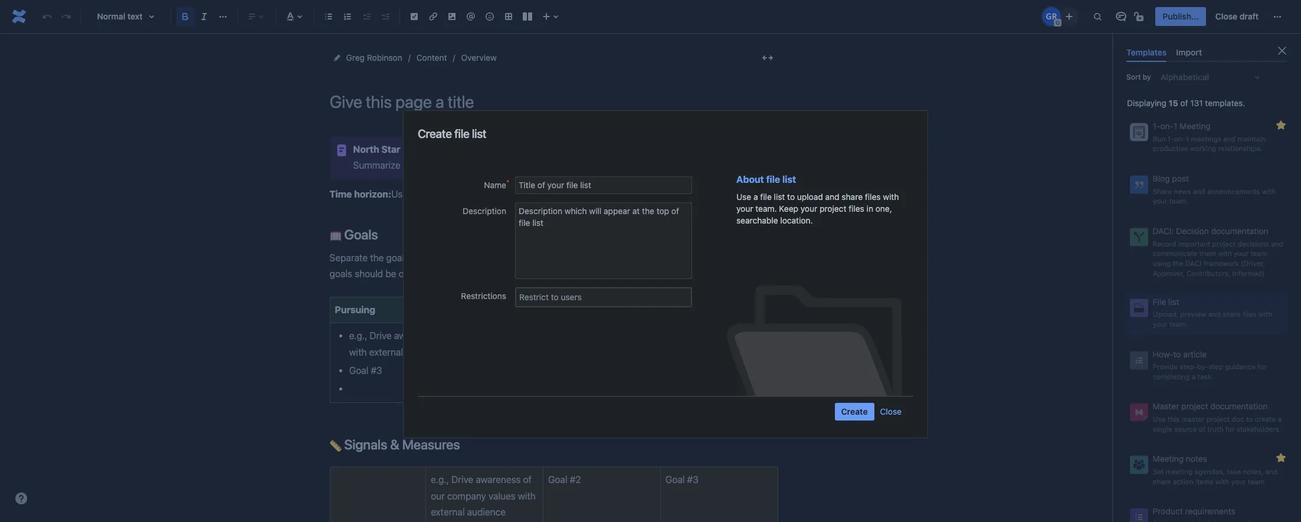 Task type: vqa. For each thing, say whether or not it's contained in the screenshot.
SEARCH AUTHOR, CATEGORY, TOPIC field
no



Task type: describe. For each thing, give the bounding box(es) containing it.
:goal: image
[[330, 230, 341, 242]]

list inside "use a file list to upload and share files with your team. keep your project files in one, searchable location."
[[774, 192, 785, 202]]

italic ⌘i image
[[197, 9, 211, 24]]

tab list containing templates
[[1122, 42, 1292, 62]]

list for create file list
[[472, 127, 486, 140]]

file for create
[[454, 127, 469, 140]]

use a file list to upload and share files with your team. keep your project files in one, searchable location.
[[736, 192, 899, 225]]

location.
[[780, 215, 813, 225]]

close for close draft
[[1216, 11, 1238, 21]]

:straight_ruler: image
[[330, 440, 341, 452]]

emoji image
[[483, 9, 497, 24]]

create for create file list
[[418, 127, 452, 140]]

signals
[[344, 437, 387, 453]]

numbered list ⌘⇧7 image
[[341, 9, 355, 24]]

north star
[[353, 144, 400, 155]]

remove emoji image
[[549, 189, 564, 203]]

editor toolbar toolbar
[[446, 186, 662, 218]]

content link
[[417, 51, 447, 65]]

bold ⌘b image
[[178, 9, 192, 24]]

editor add emoji image
[[533, 189, 547, 203]]

outdent ⇧tab image
[[359, 9, 374, 24]]

close draft button
[[1209, 7, 1266, 26]]

create button
[[835, 403, 874, 421]]

copy image
[[619, 189, 633, 203]]

one,
[[875, 203, 892, 213]]

Restrictions text field
[[519, 291, 688, 304]]

greg
[[346, 53, 365, 63]]

Title of your file list text field
[[515, 176, 692, 194]]

about file list
[[736, 174, 796, 184]]

:goal: image
[[330, 230, 341, 242]]

mention image
[[464, 9, 478, 24]]

displaying
[[1127, 98, 1167, 108]]

greg robinson image
[[1042, 7, 1061, 26]]

about file list link
[[736, 174, 796, 184]]

searchable
[[736, 215, 778, 225]]

create file list
[[418, 127, 486, 140]]

not
[[559, 304, 575, 315]]

north
[[353, 144, 379, 155]]

layouts image
[[521, 9, 535, 24]]

close templates and import image
[[1275, 44, 1290, 58]]

time
[[330, 189, 352, 199]]

with
[[883, 192, 899, 202]]

project
[[819, 203, 846, 213]]

publish...
[[1163, 11, 1199, 21]]

add image, video, or file image
[[445, 9, 459, 24]]

create for create
[[841, 406, 868, 416]]

content
[[417, 53, 447, 63]]

close link
[[880, 403, 901, 421]]

to
[[787, 192, 795, 202]]

templates.
[[1205, 98, 1245, 108]]

share
[[842, 192, 863, 202]]

redo ⌘⇧z image
[[59, 9, 73, 24]]

templates
[[1127, 47, 1167, 57]]

about
[[736, 174, 764, 184]]

unstar 1-on-1 meeting image
[[1274, 118, 1288, 132]]



Task type: locate. For each thing, give the bounding box(es) containing it.
list for about file list
[[782, 174, 796, 184]]

time horizon:
[[330, 189, 391, 199]]

error image
[[516, 189, 531, 203]]

1 vertical spatial list
[[782, 174, 796, 184]]

15
[[1169, 98, 1178, 108]]

&
[[390, 437, 399, 453]]

indent tab image
[[378, 9, 392, 24]]

use
[[736, 192, 751, 202]]

in
[[866, 203, 873, 213]]

bullet list ⌘⇧8 image
[[322, 9, 336, 24]]

1 horizontal spatial create
[[841, 406, 868, 416]]

your
[[736, 203, 753, 213], [800, 203, 817, 213]]

confluence image
[[9, 7, 28, 26], [9, 7, 28, 26]]

your down use
[[736, 203, 753, 213]]

131
[[1191, 98, 1203, 108]]

make page full-width image
[[760, 51, 775, 65]]

remove image
[[643, 189, 657, 203]]

action item image
[[407, 9, 421, 24]]

tab list
[[1122, 42, 1292, 62]]

description
[[462, 206, 506, 216]]

0 vertical spatial file
[[454, 127, 469, 140]]

signals & measures
[[341, 437, 460, 453]]

not pursuing
[[559, 304, 618, 315]]

close right "create" button
[[880, 406, 901, 416]]

list up name
[[472, 127, 486, 140]]

sort by
[[1127, 73, 1151, 81]]

unstar meeting notes image
[[1274, 451, 1288, 465]]

publish... button
[[1156, 7, 1206, 26]]

file inside "use a file list to upload and share files with your team. keep your project files in one, searchable location."
[[760, 192, 772, 202]]

close
[[1216, 11, 1238, 21], [880, 406, 901, 416]]

name
[[484, 180, 506, 190]]

overview
[[461, 53, 497, 63]]

link image
[[426, 9, 440, 24]]

2 vertical spatial list
[[774, 192, 785, 202]]

1 horizontal spatial files
[[865, 192, 881, 202]]

1 your from the left
[[736, 203, 753, 213]]

1 vertical spatial create
[[841, 406, 868, 416]]

a
[[753, 192, 758, 202]]

goals
[[341, 227, 378, 243]]

import
[[1176, 47, 1202, 57]]

and
[[825, 192, 839, 202]]

files down share
[[849, 203, 864, 213]]

0 vertical spatial create
[[418, 127, 452, 140]]

0 horizontal spatial your
[[736, 203, 753, 213]]

file
[[454, 127, 469, 140], [766, 174, 780, 184], [760, 192, 772, 202]]

greg robinson
[[346, 53, 402, 63]]

0 vertical spatial files
[[865, 192, 881, 202]]

keep
[[779, 203, 798, 213]]

:straight_ruler: image
[[330, 440, 341, 452]]

close draft
[[1216, 11, 1259, 21]]

files up in
[[865, 192, 881, 202]]

0 vertical spatial close
[[1216, 11, 1238, 21]]

restrictions
[[461, 291, 506, 301]]

background color image
[[590, 189, 604, 203]]

of
[[1181, 98, 1188, 108]]

by
[[1143, 73, 1151, 81]]

your down the upload
[[800, 203, 817, 213]]

1 vertical spatial files
[[849, 203, 864, 213]]

team.
[[755, 203, 777, 213]]

close inside button
[[1216, 11, 1238, 21]]

1 vertical spatial file
[[766, 174, 780, 184]]

list up to
[[782, 174, 796, 184]]

files
[[865, 192, 881, 202], [849, 203, 864, 213]]

pursuing
[[577, 304, 618, 315]]

2 your from the left
[[800, 203, 817, 213]]

sort
[[1127, 73, 1141, 81]]

greg robinson link
[[346, 51, 402, 65]]

Main content area, start typing to enter text. text field
[[323, 136, 785, 522]]

pursuing
[[335, 304, 375, 315]]

1 vertical spatial close
[[880, 406, 901, 416]]

0 horizontal spatial files
[[849, 203, 864, 213]]

overview link
[[461, 51, 497, 65]]

success image
[[483, 189, 498, 203]]

upload
[[797, 192, 823, 202]]

create inside button
[[841, 406, 868, 416]]

undo ⌘z image
[[40, 9, 54, 24]]

star
[[381, 144, 400, 155]]

move this page image
[[332, 53, 341, 63]]

list
[[472, 127, 486, 140], [782, 174, 796, 184], [774, 192, 785, 202]]

Give this page a title text field
[[330, 92, 778, 112]]

panel note image
[[334, 143, 348, 157]]

close left draft
[[1216, 11, 1238, 21]]

1 horizontal spatial your
[[800, 203, 817, 213]]

2 vertical spatial file
[[760, 192, 772, 202]]

list left to
[[774, 192, 785, 202]]

measures
[[402, 437, 460, 453]]

horizon:
[[354, 189, 391, 199]]

table image
[[502, 9, 516, 24]]

close for close
[[880, 406, 901, 416]]

file for about
[[766, 174, 780, 184]]

0 vertical spatial list
[[472, 127, 486, 140]]

1 horizontal spatial close
[[1216, 11, 1238, 21]]

displaying 15 of 131 templates.
[[1127, 98, 1245, 108]]

Description text field
[[515, 202, 692, 279]]

robinson
[[367, 53, 402, 63]]

draft
[[1240, 11, 1259, 21]]

0 horizontal spatial close
[[880, 406, 901, 416]]

create
[[418, 127, 452, 140], [841, 406, 868, 416]]

0 horizontal spatial create
[[418, 127, 452, 140]]



